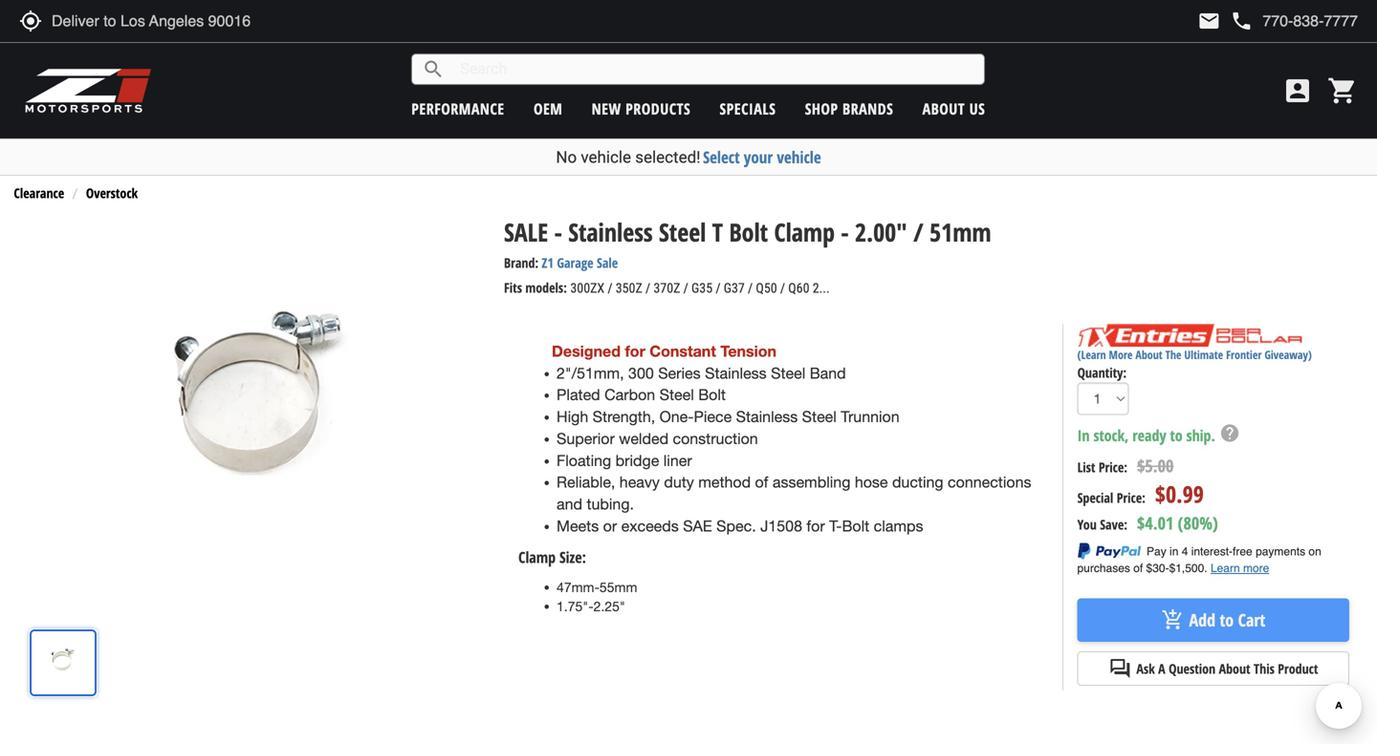 Task type: vqa. For each thing, say whether or not it's contained in the screenshot.
Secondary related to OEM R35 GT-R Secondary Air Injection Valve
no



Task type: describe. For each thing, give the bounding box(es) containing it.
special
[[1077, 489, 1113, 508]]

meets
[[557, 518, 599, 535]]

product
[[1278, 660, 1318, 678]]

/ right 350z
[[645, 280, 650, 296]]

300zx
[[570, 280, 604, 296]]

liner
[[663, 452, 692, 470]]

1 vertical spatial about
[[1135, 347, 1163, 363]]

z1 garage sale link
[[542, 254, 618, 272]]

47mm-
[[557, 580, 600, 596]]

new products link
[[592, 98, 691, 119]]

ducting
[[892, 474, 943, 492]]

370z
[[653, 280, 680, 296]]

new products
[[592, 98, 691, 119]]

2...
[[813, 280, 830, 296]]

2"/51mm,
[[557, 365, 624, 382]]

to inside in stock, ready to ship. help
[[1170, 425, 1183, 446]]

and
[[557, 496, 582, 514]]

shop
[[805, 98, 838, 119]]

shop brands link
[[805, 98, 893, 119]]

/ right '2.00"' in the top of the page
[[913, 215, 923, 249]]

account_box link
[[1278, 76, 1318, 106]]

ultimate
[[1184, 347, 1223, 363]]

special price: $0.99 you save: $4.01 (80%)
[[1077, 479, 1218, 536]]

clamp size:
[[518, 548, 586, 568]]

vehicle inside no vehicle selected! select your vehicle
[[581, 148, 631, 167]]

55mm
[[600, 580, 637, 596]]

shopping_cart link
[[1323, 76, 1358, 106]]

in
[[1077, 425, 1090, 446]]

mail
[[1198, 10, 1221, 33]]

shopping_cart
[[1327, 76, 1358, 106]]

this
[[1254, 660, 1275, 678]]

add
[[1189, 609, 1215, 632]]

or
[[603, 518, 617, 535]]

(learn more about the ultimate frontier giveaway) link
[[1077, 347, 1312, 363]]

size:
[[559, 548, 586, 568]]

sale
[[504, 215, 548, 249]]

brands
[[842, 98, 893, 119]]

help
[[1219, 423, 1240, 444]]

1 - from the left
[[554, 215, 562, 249]]

j1508
[[760, 518, 802, 535]]

2 vertical spatial bolt
[[842, 518, 869, 535]]

0 vertical spatial for
[[625, 342, 645, 361]]

specials link
[[720, 98, 776, 119]]

g35
[[691, 280, 713, 296]]

bridge
[[616, 452, 659, 470]]

question_answer
[[1109, 658, 1132, 681]]

350z
[[616, 280, 642, 296]]

piece
[[694, 408, 732, 426]]

cart
[[1238, 609, 1265, 632]]

reliable,
[[557, 474, 615, 492]]

t
[[712, 215, 723, 249]]

fits
[[504, 279, 522, 297]]

1 vertical spatial stainless
[[705, 365, 767, 382]]

clamps
[[874, 518, 923, 535]]

1 vertical spatial for
[[807, 518, 825, 535]]

about inside the question_answer ask a question about this product
[[1219, 660, 1250, 678]]

welded
[[619, 430, 668, 448]]

spec.
[[716, 518, 756, 535]]

question
[[1169, 660, 1216, 678]]

quantity:
[[1077, 364, 1127, 382]]

band
[[810, 365, 846, 382]]

search
[[422, 58, 445, 81]]

frontier
[[1226, 347, 1262, 363]]

products
[[626, 98, 691, 119]]

sale
[[597, 254, 618, 272]]

q50
[[756, 280, 777, 296]]

steel left band
[[771, 365, 805, 382]]

overstock link
[[86, 184, 138, 202]]

(learn more about the ultimate frontier giveaway)
[[1077, 347, 1312, 363]]

your
[[744, 146, 773, 168]]

superior
[[557, 430, 615, 448]]

steel down band
[[802, 408, 837, 426]]

phone link
[[1230, 10, 1358, 33]]

overstock
[[86, 184, 138, 202]]

strength,
[[593, 408, 655, 426]]

tension
[[720, 342, 776, 361]]

q60
[[788, 280, 809, 296]]

mail link
[[1198, 10, 1221, 33]]

save:
[[1100, 516, 1127, 534]]

bolt inside "sale - stainless steel t bolt clamp - 2.00" / 51mm brand: z1 garage sale fits models: 300zx / 350z / 370z / g35 / g37 / q50 / q60 2..."
[[729, 215, 768, 249]]

z1 motorsports logo image
[[24, 67, 152, 115]]

question_answer ask a question about this product
[[1109, 658, 1318, 681]]



Task type: locate. For each thing, give the bounding box(es) containing it.
/
[[913, 215, 923, 249], [608, 280, 613, 296], [645, 280, 650, 296], [683, 280, 688, 296], [716, 280, 721, 296], [748, 280, 753, 296], [780, 280, 785, 296]]

0 horizontal spatial bolt
[[698, 387, 726, 404]]

0 horizontal spatial to
[[1170, 425, 1183, 446]]

stainless down tension
[[705, 365, 767, 382]]

ship.
[[1186, 425, 1215, 446]]

to right add
[[1220, 609, 1234, 632]]

/ left 350z
[[608, 280, 613, 296]]

2 horizontal spatial bolt
[[842, 518, 869, 535]]

z1
[[542, 254, 554, 272]]

$5.00
[[1137, 455, 1174, 478]]

us
[[969, 98, 985, 119]]

0 vertical spatial price:
[[1099, 459, 1128, 477]]

price: inside special price: $0.99 you save: $4.01 (80%)
[[1117, 489, 1146, 508]]

sale - stainless steel t bolt clamp - 2.00" / 51mm brand: z1 garage sale fits models: 300zx / 350z / 370z / g35 / g37 / q50 / q60 2...
[[504, 215, 991, 297]]

vehicle right no
[[581, 148, 631, 167]]

price: inside list price: $5.00
[[1099, 459, 1128, 477]]

trunnion
[[841, 408, 899, 426]]

you
[[1077, 516, 1097, 534]]

high
[[557, 408, 588, 426]]

1 horizontal spatial clamp
[[774, 215, 835, 249]]

1 vertical spatial price:
[[1117, 489, 1146, 508]]

brand:
[[504, 254, 539, 272]]

performance link
[[411, 98, 505, 119]]

phone
[[1230, 10, 1253, 33]]

stainless up the sale
[[568, 215, 653, 249]]

0 vertical spatial to
[[1170, 425, 1183, 446]]

1 vertical spatial to
[[1220, 609, 1234, 632]]

$0.99
[[1155, 479, 1204, 510]]

giveaway)
[[1265, 347, 1312, 363]]

2 horizontal spatial about
[[1219, 660, 1250, 678]]

/ right q50
[[780, 280, 785, 296]]

connections
[[948, 474, 1031, 492]]

clamp left size: at the left of the page
[[518, 548, 556, 568]]

select your vehicle link
[[703, 146, 821, 168]]

clamp up q60
[[774, 215, 835, 249]]

performance
[[411, 98, 505, 119]]

no
[[556, 148, 577, 167]]

about left "the"
[[1135, 347, 1163, 363]]

0 vertical spatial clamp
[[774, 215, 835, 249]]

bolt right t
[[729, 215, 768, 249]]

Search search field
[[445, 55, 984, 84]]

clamp inside "sale - stainless steel t bolt clamp - 2.00" / 51mm brand: z1 garage sale fits models: 300zx / 350z / 370z / g35 / g37 / q50 / q60 2..."
[[774, 215, 835, 249]]

assembling
[[773, 474, 850, 492]]

the
[[1165, 347, 1181, 363]]

price: up save:
[[1117, 489, 1146, 508]]

to left ship. on the bottom
[[1170, 425, 1183, 446]]

oem link
[[534, 98, 563, 119]]

stainless inside "sale - stainless steel t bolt clamp - 2.00" / 51mm brand: z1 garage sale fits models: 300zx / 350z / 370z / g35 / g37 / q50 / q60 2..."
[[568, 215, 653, 249]]

0 horizontal spatial vehicle
[[581, 148, 631, 167]]

steel left t
[[659, 215, 706, 249]]

1 horizontal spatial for
[[807, 518, 825, 535]]

0 horizontal spatial for
[[625, 342, 645, 361]]

one-
[[659, 408, 694, 426]]

0 horizontal spatial -
[[554, 215, 562, 249]]

steel up one-
[[659, 387, 694, 404]]

/ left the g37
[[716, 280, 721, 296]]

-
[[554, 215, 562, 249], [841, 215, 849, 249]]

about us link
[[922, 98, 985, 119]]

stainless
[[568, 215, 653, 249], [705, 365, 767, 382], [736, 408, 798, 426]]

vehicle right your
[[777, 146, 821, 168]]

g37
[[724, 280, 745, 296]]

for left t-
[[807, 518, 825, 535]]

steel
[[659, 215, 706, 249], [771, 365, 805, 382], [659, 387, 694, 404], [802, 408, 837, 426]]

- left '2.00"' in the top of the page
[[841, 215, 849, 249]]

more
[[1109, 347, 1133, 363]]

stock,
[[1093, 425, 1129, 446]]

new
[[592, 98, 621, 119]]

about left us
[[922, 98, 965, 119]]

oem
[[534, 98, 563, 119]]

ready
[[1132, 425, 1166, 446]]

0 horizontal spatial clamp
[[518, 548, 556, 568]]

construction
[[673, 430, 758, 448]]

add_shopping_cart
[[1161, 609, 1184, 632]]

specials
[[720, 98, 776, 119]]

series
[[658, 365, 701, 382]]

about left this
[[1219, 660, 1250, 678]]

1 horizontal spatial vehicle
[[777, 146, 821, 168]]

clearance link
[[14, 184, 64, 202]]

51mm
[[930, 215, 991, 249]]

(80%)
[[1178, 512, 1218, 536]]

t-
[[829, 518, 842, 535]]

add_shopping_cart add to cart
[[1161, 609, 1265, 632]]

0 vertical spatial stainless
[[568, 215, 653, 249]]

bolt
[[729, 215, 768, 249], [698, 387, 726, 404], [842, 518, 869, 535]]

47mm-55mm 1.75"-2.25"
[[557, 580, 637, 615]]

price: right list
[[1099, 459, 1128, 477]]

list price: $5.00
[[1077, 455, 1174, 478]]

tubing.
[[587, 496, 634, 514]]

hose
[[855, 474, 888, 492]]

steel inside "sale - stainless steel t bolt clamp - 2.00" / 51mm brand: z1 garage sale fits models: 300zx / 350z / 370z / g35 / g37 / q50 / q60 2..."
[[659, 215, 706, 249]]

1 vertical spatial bolt
[[698, 387, 726, 404]]

method
[[698, 474, 751, 492]]

about us
[[922, 98, 985, 119]]

for up 300
[[625, 342, 645, 361]]

list
[[1077, 459, 1095, 477]]

no vehicle selected! select your vehicle
[[556, 146, 821, 168]]

1 horizontal spatial about
[[1135, 347, 1163, 363]]

bolt up piece
[[698, 387, 726, 404]]

0 vertical spatial bolt
[[729, 215, 768, 249]]

0 horizontal spatial about
[[922, 98, 965, 119]]

bolt left clamps in the right bottom of the page
[[842, 518, 869, 535]]

price: for $0.99
[[1117, 489, 1146, 508]]

$4.01
[[1137, 512, 1174, 536]]

to
[[1170, 425, 1183, 446], [1220, 609, 1234, 632]]

selected!
[[635, 148, 701, 167]]

constant
[[650, 342, 716, 361]]

stainless right piece
[[736, 408, 798, 426]]

about
[[922, 98, 965, 119], [1135, 347, 1163, 363], [1219, 660, 1250, 678]]

1 horizontal spatial -
[[841, 215, 849, 249]]

designed for constant tension 2"/51mm, 300 series stainless steel band plated carbon steel bolt high strength, one-piece stainless steel trunnion superior welded construction floating bridge liner reliable, heavy duty method of assembling hose ducting connections and tubing. meets or exceeds sae spec. j1508 for t-bolt clamps
[[552, 342, 1031, 535]]

for
[[625, 342, 645, 361], [807, 518, 825, 535]]

in stock, ready to ship. help
[[1077, 423, 1240, 446]]

/ left g35 on the top right of page
[[683, 280, 688, 296]]

mail phone
[[1198, 10, 1253, 33]]

2.00"
[[855, 215, 907, 249]]

1 horizontal spatial bolt
[[729, 215, 768, 249]]

clearance
[[14, 184, 64, 202]]

0 vertical spatial about
[[922, 98, 965, 119]]

garage
[[557, 254, 593, 272]]

duty
[[664, 474, 694, 492]]

1.75"-
[[557, 599, 594, 615]]

2 vertical spatial about
[[1219, 660, 1250, 678]]

carbon
[[604, 387, 655, 404]]

2 - from the left
[[841, 215, 849, 249]]

1 horizontal spatial to
[[1220, 609, 1234, 632]]

- right sale
[[554, 215, 562, 249]]

1 vertical spatial clamp
[[518, 548, 556, 568]]

ask
[[1136, 660, 1155, 678]]

price: for $5.00
[[1099, 459, 1128, 477]]

floating
[[557, 452, 611, 470]]

2 vertical spatial stainless
[[736, 408, 798, 426]]

models:
[[525, 279, 567, 297]]

/ right the g37
[[748, 280, 753, 296]]



